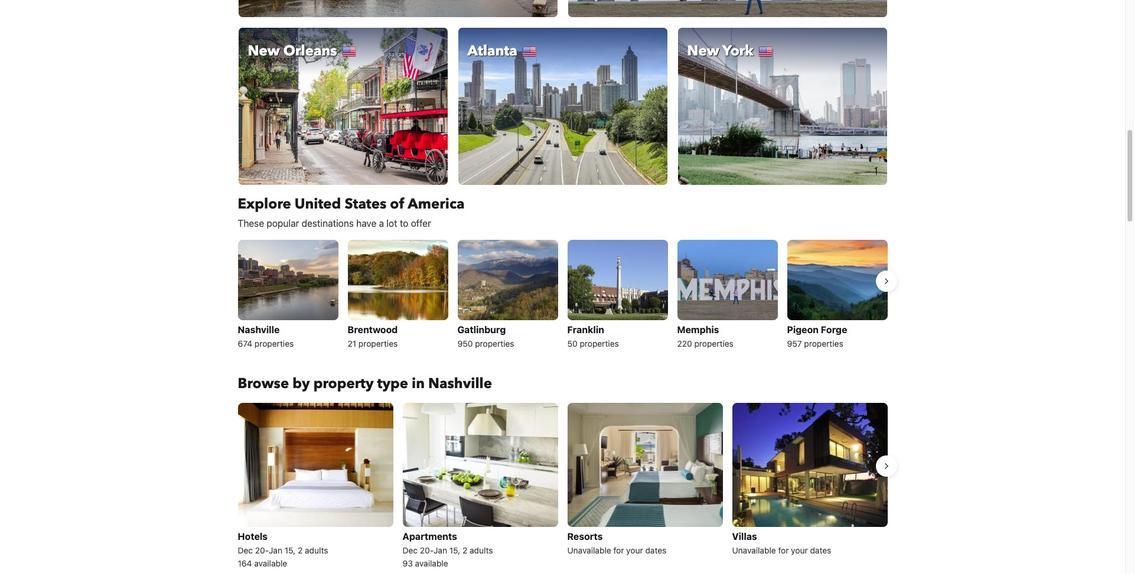 Task type: describe. For each thing, give the bounding box(es) containing it.
new orleans link
[[238, 27, 448, 185]]

2 for hotels
[[298, 545, 303, 555]]

hotels
[[238, 531, 268, 542]]

have
[[356, 218, 377, 228]]

browse
[[238, 374, 289, 393]]

15, for hotels
[[285, 545, 295, 555]]

available for apartments
[[415, 558, 448, 568]]

new york
[[687, 41, 754, 61]]

resorts unavailable for your dates
[[567, 531, 667, 555]]

villas
[[732, 531, 757, 542]]

forge
[[821, 324, 847, 335]]

region containing nashville
[[228, 235, 897, 355]]

15, for apartments
[[449, 545, 460, 555]]

adults for hotels
[[305, 545, 328, 555]]

york
[[723, 41, 754, 61]]

93
[[403, 558, 413, 568]]

pigeon forge 957 properties
[[787, 324, 847, 348]]

your for resorts
[[626, 545, 643, 555]]

674
[[238, 338, 252, 348]]

dec for apartments
[[403, 545, 418, 555]]

properties for gatlinburg
[[475, 338, 514, 348]]

unavailable for villas
[[732, 545, 776, 555]]

properties for brentwood
[[359, 338, 398, 348]]

of
[[390, 194, 405, 214]]

adults for apartments
[[470, 545, 493, 555]]

new for new york
[[687, 41, 719, 61]]

states
[[345, 194, 387, 214]]

orleans
[[283, 41, 337, 61]]

new york link
[[677, 27, 888, 185]]

jan for apartments
[[434, 545, 447, 555]]

franklin 50 properties
[[567, 324, 619, 348]]

dec for hotels
[[238, 545, 253, 555]]

20- for apartments
[[420, 545, 434, 555]]

20- for hotels
[[255, 545, 269, 555]]

to
[[400, 218, 408, 228]]

nashville 674 properties
[[238, 324, 294, 348]]

unavailable for resorts
[[567, 545, 611, 555]]

by
[[293, 374, 310, 393]]

pigeon
[[787, 324, 819, 335]]

220
[[677, 338, 692, 348]]

apartments
[[403, 531, 457, 542]]

atlanta
[[468, 41, 517, 61]]



Task type: vqa. For each thing, say whether or not it's contained in the screenshot.


Task type: locate. For each thing, give the bounding box(es) containing it.
20- down apartments
[[420, 545, 434, 555]]

0 horizontal spatial dec
[[238, 545, 253, 555]]

available right 164
[[254, 558, 287, 568]]

0 vertical spatial nashville
[[238, 324, 280, 335]]

0 horizontal spatial 2
[[298, 545, 303, 555]]

properties inside "franklin 50 properties"
[[580, 338, 619, 348]]

these
[[238, 218, 264, 228]]

0 horizontal spatial adults
[[305, 545, 328, 555]]

15, inside the hotels dec 20-jan 15, 2 adults 164 available
[[285, 545, 295, 555]]

0 horizontal spatial unavailable
[[567, 545, 611, 555]]

21
[[348, 338, 356, 348]]

your for villas
[[791, 545, 808, 555]]

2 jan from the left
[[434, 545, 447, 555]]

united
[[295, 194, 341, 214]]

browse by property type in nashville
[[238, 374, 492, 393]]

your inside resorts unavailable for your dates
[[626, 545, 643, 555]]

2 2 from the left
[[463, 545, 467, 555]]

dates
[[645, 545, 667, 555], [810, 545, 831, 555]]

0 horizontal spatial dates
[[645, 545, 667, 555]]

1 properties from the left
[[255, 338, 294, 348]]

20- down hotels
[[255, 545, 269, 555]]

2 dec from the left
[[403, 545, 418, 555]]

1 horizontal spatial available
[[415, 558, 448, 568]]

20-
[[255, 545, 269, 555], [420, 545, 434, 555]]

0 horizontal spatial jan
[[269, 545, 282, 555]]

new orleans
[[248, 41, 337, 61]]

unavailable inside villas unavailable for your dates
[[732, 545, 776, 555]]

2 properties from the left
[[359, 338, 398, 348]]

properties down franklin
[[580, 338, 619, 348]]

for for resorts
[[613, 545, 624, 555]]

2 region from the top
[[228, 398, 897, 573]]

nashville inside nashville 674 properties
[[238, 324, 280, 335]]

brentwood
[[348, 324, 398, 335]]

1 2 from the left
[[298, 545, 303, 555]]

1 horizontal spatial for
[[778, 545, 789, 555]]

1 20- from the left
[[255, 545, 269, 555]]

properties inside memphis 220 properties
[[694, 338, 734, 348]]

1 horizontal spatial nashville
[[428, 374, 492, 393]]

1 vertical spatial nashville
[[428, 374, 492, 393]]

for inside villas unavailable for your dates
[[778, 545, 789, 555]]

a
[[379, 218, 384, 228]]

region
[[228, 235, 897, 355], [228, 398, 897, 573]]

1 horizontal spatial 2
[[463, 545, 467, 555]]

dec up the 93 at left bottom
[[403, 545, 418, 555]]

dates for villas
[[810, 545, 831, 555]]

in
[[412, 374, 425, 393]]

nashville up the 674
[[238, 324, 280, 335]]

2
[[298, 545, 303, 555], [463, 545, 467, 555]]

dec inside apartments dec 20-jan 15, 2 adults 93 available
[[403, 545, 418, 555]]

2 inside the hotels dec 20-jan 15, 2 adults 164 available
[[298, 545, 303, 555]]

50
[[567, 338, 578, 348]]

1 your from the left
[[626, 545, 643, 555]]

available
[[254, 558, 287, 568], [415, 558, 448, 568]]

unavailable inside resorts unavailable for your dates
[[567, 545, 611, 555]]

gatlinburg 950 properties
[[458, 324, 514, 348]]

0 horizontal spatial nashville
[[238, 324, 280, 335]]

1 unavailable from the left
[[567, 545, 611, 555]]

20- inside apartments dec 20-jan 15, 2 adults 93 available
[[420, 545, 434, 555]]

2 unavailable from the left
[[732, 545, 776, 555]]

available inside the hotels dec 20-jan 15, 2 adults 164 available
[[254, 558, 287, 568]]

2 adults from the left
[[470, 545, 493, 555]]

1 dec from the left
[[238, 545, 253, 555]]

jan inside apartments dec 20-jan 15, 2 adults 93 available
[[434, 545, 447, 555]]

nashville
[[238, 324, 280, 335], [428, 374, 492, 393]]

atlanta link
[[458, 27, 668, 185]]

1 dates from the left
[[645, 545, 667, 555]]

properties down the gatlinburg
[[475, 338, 514, 348]]

1 15, from the left
[[285, 545, 295, 555]]

0 horizontal spatial 15,
[[285, 545, 295, 555]]

your inside villas unavailable for your dates
[[791, 545, 808, 555]]

explore united states of america these popular destinations have a lot to offer
[[238, 194, 465, 228]]

popular
[[267, 218, 299, 228]]

for inside resorts unavailable for your dates
[[613, 545, 624, 555]]

offer
[[411, 218, 431, 228]]

adults inside apartments dec 20-jan 15, 2 adults 93 available
[[470, 545, 493, 555]]

available inside apartments dec 20-jan 15, 2 adults 93 available
[[415, 558, 448, 568]]

0 horizontal spatial 20-
[[255, 545, 269, 555]]

adults
[[305, 545, 328, 555], [470, 545, 493, 555]]

2 for from the left
[[778, 545, 789, 555]]

2 available from the left
[[415, 558, 448, 568]]

1 for from the left
[[613, 545, 624, 555]]

1 horizontal spatial 20-
[[420, 545, 434, 555]]

2 your from the left
[[791, 545, 808, 555]]

20- inside the hotels dec 20-jan 15, 2 adults 164 available
[[255, 545, 269, 555]]

1 horizontal spatial dec
[[403, 545, 418, 555]]

properties down the "forge" on the bottom
[[804, 338, 843, 348]]

1 horizontal spatial adults
[[470, 545, 493, 555]]

properties right the 674
[[255, 338, 294, 348]]

2 for apartments
[[463, 545, 467, 555]]

jan for hotels
[[269, 545, 282, 555]]

unavailable
[[567, 545, 611, 555], [732, 545, 776, 555]]

1 horizontal spatial 15,
[[449, 545, 460, 555]]

0 vertical spatial region
[[228, 235, 897, 355]]

properties inside nashville 674 properties
[[255, 338, 294, 348]]

1 region from the top
[[228, 235, 897, 355]]

new for new orleans
[[248, 41, 280, 61]]

2 new from the left
[[687, 41, 719, 61]]

950
[[458, 338, 473, 348]]

type
[[377, 374, 408, 393]]

1 jan from the left
[[269, 545, 282, 555]]

dec
[[238, 545, 253, 555], [403, 545, 418, 555]]

memphis
[[677, 324, 719, 335]]

dec inside the hotels dec 20-jan 15, 2 adults 164 available
[[238, 545, 253, 555]]

gatlinburg
[[458, 324, 506, 335]]

1 adults from the left
[[305, 545, 328, 555]]

properties for franklin
[[580, 338, 619, 348]]

jan
[[269, 545, 282, 555], [434, 545, 447, 555]]

hotels dec 20-jan 15, 2 adults 164 available
[[238, 531, 328, 568]]

1 available from the left
[[254, 558, 287, 568]]

dates for resorts
[[645, 545, 667, 555]]

0 horizontal spatial new
[[248, 41, 280, 61]]

1 new from the left
[[248, 41, 280, 61]]

for for villas
[[778, 545, 789, 555]]

properties inside the brentwood 21 properties
[[359, 338, 398, 348]]

region containing hotels
[[228, 398, 897, 573]]

jan inside the hotels dec 20-jan 15, 2 adults 164 available
[[269, 545, 282, 555]]

dates inside resorts unavailable for your dates
[[645, 545, 667, 555]]

1 horizontal spatial jan
[[434, 545, 447, 555]]

0 horizontal spatial available
[[254, 558, 287, 568]]

unavailable down villas
[[732, 545, 776, 555]]

2 15, from the left
[[449, 545, 460, 555]]

2 dates from the left
[[810, 545, 831, 555]]

2 inside apartments dec 20-jan 15, 2 adults 93 available
[[463, 545, 467, 555]]

dates inside villas unavailable for your dates
[[810, 545, 831, 555]]

properties
[[255, 338, 294, 348], [359, 338, 398, 348], [475, 338, 514, 348], [580, 338, 619, 348], [694, 338, 734, 348], [804, 338, 843, 348]]

15,
[[285, 545, 295, 555], [449, 545, 460, 555]]

nashville down 950
[[428, 374, 492, 393]]

new left york
[[687, 41, 719, 61]]

resorts
[[567, 531, 603, 542]]

properties down brentwood
[[359, 338, 398, 348]]

dec up 164
[[238, 545, 253, 555]]

memphis 220 properties
[[677, 324, 734, 348]]

available right the 93 at left bottom
[[415, 558, 448, 568]]

1 horizontal spatial dates
[[810, 545, 831, 555]]

new left the orleans
[[248, 41, 280, 61]]

5 properties from the left
[[694, 338, 734, 348]]

your
[[626, 545, 643, 555], [791, 545, 808, 555]]

franklin
[[567, 324, 604, 335]]

1 horizontal spatial new
[[687, 41, 719, 61]]

0 horizontal spatial for
[[613, 545, 624, 555]]

4 properties from the left
[[580, 338, 619, 348]]

brentwood 21 properties
[[348, 324, 398, 348]]

apartments dec 20-jan 15, 2 adults 93 available
[[403, 531, 493, 568]]

957
[[787, 338, 802, 348]]

property
[[313, 374, 374, 393]]

for
[[613, 545, 624, 555], [778, 545, 789, 555]]

1 horizontal spatial unavailable
[[732, 545, 776, 555]]

properties inside gatlinburg 950 properties
[[475, 338, 514, 348]]

villas unavailable for your dates
[[732, 531, 831, 555]]

0 horizontal spatial your
[[626, 545, 643, 555]]

lot
[[386, 218, 397, 228]]

3 properties from the left
[[475, 338, 514, 348]]

6 properties from the left
[[804, 338, 843, 348]]

adults inside the hotels dec 20-jan 15, 2 adults 164 available
[[305, 545, 328, 555]]

properties for nashville
[[255, 338, 294, 348]]

unavailable down resorts
[[567, 545, 611, 555]]

15, inside apartments dec 20-jan 15, 2 adults 93 available
[[449, 545, 460, 555]]

properties inside pigeon forge 957 properties
[[804, 338, 843, 348]]

new
[[248, 41, 280, 61], [687, 41, 719, 61]]

properties down the memphis
[[694, 338, 734, 348]]

1 horizontal spatial your
[[791, 545, 808, 555]]

2 20- from the left
[[420, 545, 434, 555]]

available for hotels
[[254, 558, 287, 568]]

164
[[238, 558, 252, 568]]

properties for memphis
[[694, 338, 734, 348]]

america
[[408, 194, 465, 214]]

destinations
[[302, 218, 354, 228]]

explore
[[238, 194, 291, 214]]

1 vertical spatial region
[[228, 398, 897, 573]]



